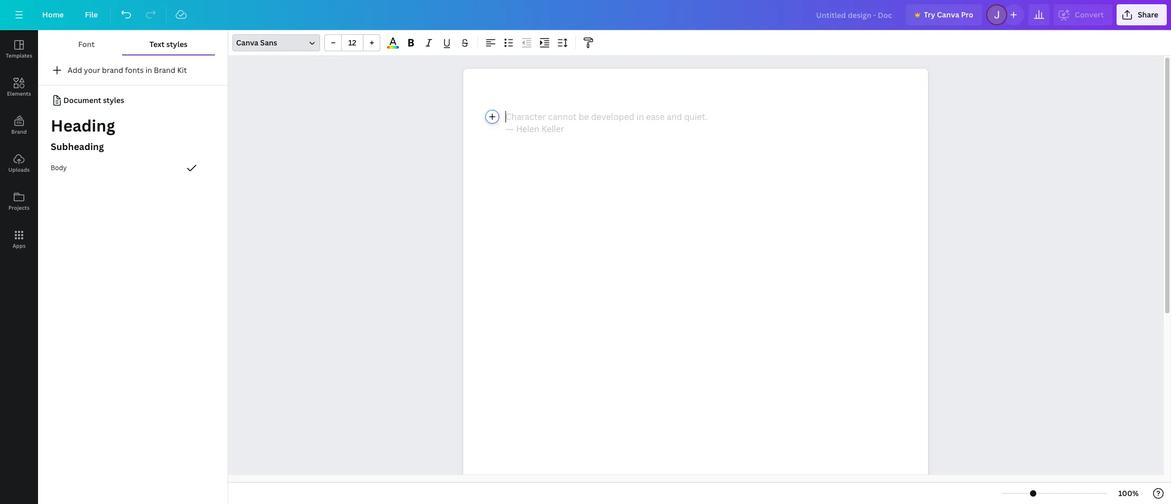 Task type: describe. For each thing, give the bounding box(es) containing it.
elements button
[[0, 68, 38, 106]]

your
[[84, 65, 100, 75]]

100%
[[1119, 488, 1139, 498]]

document
[[63, 95, 101, 105]]

templates
[[6, 52, 32, 59]]

canva inside canva sans dropdown button
[[236, 38, 259, 48]]

font
[[78, 39, 95, 49]]

projects
[[8, 204, 30, 211]]

try canva pro
[[924, 10, 974, 20]]

canva inside try canva pro 'button'
[[937, 10, 960, 20]]

100% button
[[1112, 485, 1146, 502]]

subheading button
[[38, 136, 228, 157]]

file
[[85, 10, 98, 20]]

share button
[[1117, 4, 1167, 25]]

apps button
[[0, 220, 38, 258]]

brand
[[102, 65, 123, 75]]

share
[[1138, 10, 1159, 20]]

home link
[[34, 4, 72, 25]]

– – number field
[[345, 38, 360, 48]]

kit
[[177, 65, 187, 75]]

add your brand fonts in brand kit button
[[38, 60, 228, 81]]

text
[[150, 39, 165, 49]]

templates button
[[0, 30, 38, 68]]

text styles
[[150, 39, 188, 49]]

pro
[[961, 10, 974, 20]]

font button
[[51, 34, 122, 54]]

in
[[146, 65, 152, 75]]

file button
[[77, 4, 106, 25]]

canva sans button
[[233, 34, 320, 51]]

subheading
[[51, 140, 104, 153]]

heading subheading
[[51, 115, 115, 153]]



Task type: vqa. For each thing, say whether or not it's contained in the screenshot.
DESIGN TITLE text box
yes



Task type: locate. For each thing, give the bounding box(es) containing it.
0 horizontal spatial brand
[[11, 128, 27, 135]]

1 horizontal spatial brand
[[154, 65, 175, 75]]

1 vertical spatial brand
[[11, 128, 27, 135]]

convert
[[1075, 10, 1104, 20]]

add
[[68, 65, 82, 75]]

brand button
[[0, 106, 38, 144]]

brand inside brand button
[[11, 128, 27, 135]]

elements
[[7, 90, 31, 97]]

Design title text field
[[808, 4, 902, 25]]

canva right try at the right
[[937, 10, 960, 20]]

styles
[[166, 39, 188, 49], [103, 95, 124, 105]]

0 horizontal spatial styles
[[103, 95, 124, 105]]

styles inside button
[[166, 39, 188, 49]]

document styles
[[63, 95, 124, 105]]

projects button
[[0, 182, 38, 220]]

0 vertical spatial canva
[[937, 10, 960, 20]]

styles right text
[[166, 39, 188, 49]]

brand
[[154, 65, 175, 75], [11, 128, 27, 135]]

sans
[[260, 38, 277, 48]]

side panel tab list
[[0, 30, 38, 258]]

0 vertical spatial styles
[[166, 39, 188, 49]]

0 horizontal spatial canva
[[236, 38, 259, 48]]

canva left sans
[[236, 38, 259, 48]]

1 vertical spatial styles
[[103, 95, 124, 105]]

try
[[924, 10, 936, 20]]

try canva pro button
[[906, 4, 982, 25]]

heading
[[51, 115, 115, 136]]

canva sans
[[236, 38, 277, 48]]

heading button
[[38, 113, 228, 138]]

styles for text styles
[[166, 39, 188, 49]]

fonts
[[125, 65, 144, 75]]

uploads button
[[0, 144, 38, 182]]

text styles button
[[122, 34, 215, 54]]

styles down brand
[[103, 95, 124, 105]]

canva
[[937, 10, 960, 20], [236, 38, 259, 48]]

brand up uploads button
[[11, 128, 27, 135]]

0 vertical spatial brand
[[154, 65, 175, 75]]

brand right in
[[154, 65, 175, 75]]

None text field
[[463, 69, 929, 504]]

uploads
[[8, 166, 30, 173]]

1 vertical spatial canva
[[236, 38, 259, 48]]

1 horizontal spatial styles
[[166, 39, 188, 49]]

group
[[324, 34, 380, 51]]

styles for document styles
[[103, 95, 124, 105]]

apps
[[12, 242, 26, 249]]

home
[[42, 10, 64, 20]]

body button
[[38, 157, 228, 179]]

1 horizontal spatial canva
[[937, 10, 960, 20]]

body
[[51, 164, 67, 172]]

brand inside add your brand fonts in brand kit button
[[154, 65, 175, 75]]

main menu bar
[[0, 0, 1172, 30]]

color range image
[[387, 46, 399, 49]]

add your brand fonts in brand kit
[[68, 65, 187, 75]]

convert button
[[1054, 4, 1113, 25]]



